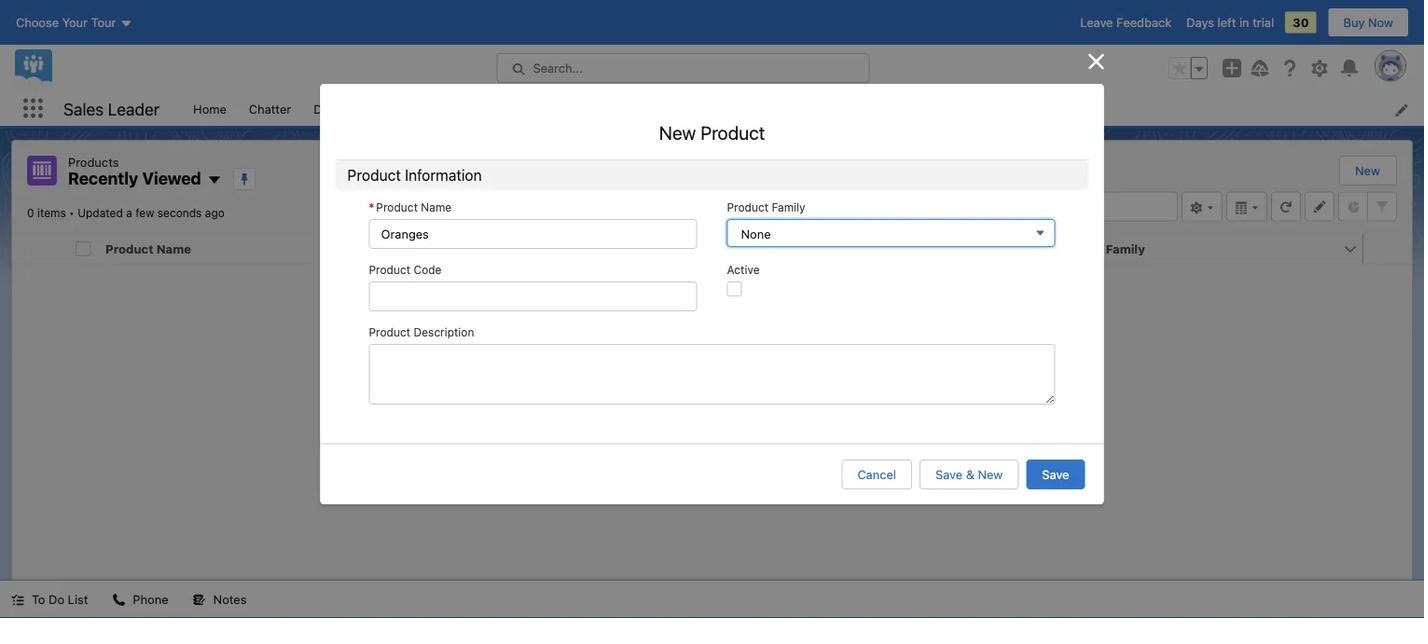 Task type: describe. For each thing, give the bounding box(es) containing it.
few
[[135, 207, 154, 220]]

Active checkbox
[[727, 282, 742, 297]]

buy now button
[[1328, 7, 1410, 37]]

do
[[49, 593, 64, 607]]

notes
[[213, 593, 247, 607]]

0 items • updated a few seconds ago
[[27, 207, 225, 220]]

1 horizontal spatial products
[[729, 391, 780, 405]]

dashboards
[[314, 101, 381, 115]]

you haven't viewed any products recently.
[[593, 391, 831, 405]]

text default image for phone
[[112, 594, 125, 607]]

1 vertical spatial product code
[[369, 263, 442, 276]]

now
[[1369, 15, 1394, 29]]

0
[[27, 207, 34, 220]]

product family button
[[1048, 234, 1343, 264]]

recently.
[[783, 391, 831, 405]]

product description element
[[731, 234, 1059, 264]]

to do list
[[32, 593, 88, 607]]

product name button
[[98, 234, 395, 264]]

days left in trial
[[1187, 15, 1275, 29]]

family inside button
[[1106, 242, 1146, 256]]

active
[[727, 263, 760, 276]]

text default image for to do list
[[11, 594, 24, 607]]

product family element
[[1048, 234, 1375, 264]]

leave
[[1081, 15, 1114, 29]]

product description inside button
[[739, 242, 860, 256]]

recently viewed
[[68, 168, 201, 188]]

sales
[[63, 99, 104, 119]]

0 horizontal spatial product description
[[369, 326, 474, 339]]

home
[[193, 101, 227, 115]]

updated
[[78, 207, 123, 220]]

recently
[[68, 168, 138, 188]]

none button
[[727, 219, 1056, 247]]

leave feedback
[[1081, 15, 1172, 29]]

product family inside button
[[1055, 242, 1146, 256]]

Search Recently Viewed list view. search field
[[954, 192, 1178, 222]]

1 vertical spatial code
[[414, 263, 442, 276]]

product inside "element"
[[739, 242, 787, 256]]

save button
[[1027, 460, 1086, 490]]

phone
[[133, 593, 169, 607]]

search...
[[533, 61, 583, 75]]

item number element
[[12, 234, 68, 264]]

viewed
[[663, 391, 702, 405]]

0 vertical spatial name
[[421, 201, 452, 214]]

feedback
[[1117, 15, 1172, 29]]

viewed
[[142, 168, 201, 188]]

items
[[37, 207, 66, 220]]

chatter link
[[238, 91, 302, 126]]

information
[[405, 167, 482, 184]]

inverse image
[[1086, 50, 1108, 73]]

phone button
[[101, 581, 180, 619]]

to
[[32, 593, 45, 607]]

search... button
[[497, 53, 870, 83]]

buy now
[[1344, 15, 1394, 29]]

new inside save & new button
[[978, 468, 1003, 482]]

to do list button
[[0, 581, 99, 619]]

leave feedback link
[[1081, 15, 1172, 29]]

new for new product
[[659, 122, 696, 144]]

cancel
[[858, 468, 897, 482]]

display as table image
[[1227, 192, 1268, 222]]

haven't
[[618, 391, 659, 405]]

new product
[[659, 122, 765, 144]]



Task type: vqa. For each thing, say whether or not it's contained in the screenshot.
LIST containing Home
yes



Task type: locate. For each thing, give the bounding box(es) containing it.
text default image left notes
[[193, 594, 206, 607]]

text default image inside phone button
[[112, 594, 125, 607]]

save for save & new
[[936, 468, 963, 482]]

save for save
[[1042, 468, 1070, 482]]

name down information
[[421, 201, 452, 214]]

1 vertical spatial product family
[[1055, 242, 1146, 256]]

name inside product name button
[[156, 242, 191, 256]]

0 horizontal spatial description
[[414, 326, 474, 339]]

new inside new button
[[1356, 164, 1381, 178]]

products
[[68, 155, 119, 169], [729, 391, 780, 405]]

list containing home
[[182, 91, 1425, 126]]

text default image left to
[[11, 594, 24, 607]]

1 horizontal spatial new
[[978, 468, 1003, 482]]

action image
[[1364, 234, 1413, 264]]

0 vertical spatial family
[[772, 201, 806, 214]]

product code element
[[415, 234, 743, 264]]

list
[[182, 91, 1425, 126]]

product description
[[739, 242, 860, 256], [369, 326, 474, 339]]

text default image inside to do list button
[[11, 594, 24, 607]]

0 vertical spatial product name
[[376, 201, 452, 214]]

0 horizontal spatial text default image
[[11, 594, 24, 607]]

new button
[[1341, 157, 1396, 185]]

family
[[772, 201, 806, 214], [1106, 242, 1146, 256]]

&
[[966, 468, 975, 482]]

0 vertical spatial new
[[659, 122, 696, 144]]

2 text default image from the left
[[112, 594, 125, 607]]

list
[[68, 593, 88, 607]]

ago
[[205, 207, 225, 220]]

1 horizontal spatial name
[[421, 201, 452, 214]]

0 horizontal spatial product family
[[727, 201, 806, 214]]

list view controls image
[[1182, 192, 1223, 222]]

0 vertical spatial product code
[[423, 242, 505, 256]]

0 vertical spatial product description
[[739, 242, 860, 256]]

new up action image
[[1356, 164, 1381, 178]]

any
[[705, 391, 725, 405]]

new
[[659, 122, 696, 144], [1356, 164, 1381, 178], [978, 468, 1003, 482]]

1 horizontal spatial product name
[[376, 201, 452, 214]]

product name
[[376, 201, 452, 214], [105, 242, 191, 256]]

1 horizontal spatial code
[[474, 242, 505, 256]]

0 horizontal spatial code
[[414, 263, 442, 276]]

product code button
[[415, 234, 711, 264]]

code
[[474, 242, 505, 256], [414, 263, 442, 276]]

recently viewed|products|list view element
[[11, 140, 1413, 581]]

item number image
[[12, 234, 68, 264]]

products up updated on the left top of the page
[[68, 155, 119, 169]]

list item
[[685, 91, 809, 126]]

product family down search recently viewed list view. search box
[[1055, 242, 1146, 256]]

product code
[[423, 242, 505, 256], [369, 263, 442, 276]]

*
[[369, 201, 374, 214]]

1 vertical spatial product name
[[105, 242, 191, 256]]

2 horizontal spatial new
[[1356, 164, 1381, 178]]

1 vertical spatial new
[[1356, 164, 1381, 178]]

3 text default image from the left
[[193, 594, 206, 607]]

product information
[[348, 167, 482, 184]]

action element
[[1364, 234, 1413, 264]]

product name inside button
[[105, 242, 191, 256]]

0 horizontal spatial product name
[[105, 242, 191, 256]]

name down seconds
[[156, 242, 191, 256]]

save right &
[[1042, 468, 1070, 482]]

description
[[790, 242, 860, 256], [414, 326, 474, 339]]

1 text default image from the left
[[11, 594, 24, 607]]

product family
[[727, 201, 806, 214], [1055, 242, 1146, 256]]

2 horizontal spatial text default image
[[193, 594, 206, 607]]

product name element
[[98, 234, 426, 264]]

you
[[593, 391, 614, 405]]

save left &
[[936, 468, 963, 482]]

None search field
[[954, 192, 1178, 222]]

2 vertical spatial new
[[978, 468, 1003, 482]]

left
[[1218, 15, 1237, 29]]

text default image inside notes button
[[193, 594, 206, 607]]

product code down information
[[423, 242, 505, 256]]

new for new
[[1356, 164, 1381, 178]]

a
[[126, 207, 132, 220]]

1 horizontal spatial product description
[[739, 242, 860, 256]]

0 horizontal spatial save
[[936, 468, 963, 482]]

recently viewed status
[[27, 207, 78, 220]]

1 vertical spatial products
[[729, 391, 780, 405]]

0 horizontal spatial new
[[659, 122, 696, 144]]

notes button
[[182, 581, 258, 619]]

text default image
[[11, 594, 24, 607], [112, 594, 125, 607], [193, 594, 206, 607]]

0 vertical spatial products
[[68, 155, 119, 169]]

0 vertical spatial description
[[790, 242, 860, 256]]

0 vertical spatial product family
[[727, 201, 806, 214]]

buy
[[1344, 15, 1365, 29]]

0 horizontal spatial family
[[772, 201, 806, 214]]

2 save from the left
[[1042, 468, 1070, 482]]

product code down the *
[[369, 263, 442, 276]]

group
[[1169, 57, 1208, 79]]

0 horizontal spatial products
[[68, 155, 119, 169]]

none
[[741, 227, 771, 241]]

code inside button
[[474, 242, 505, 256]]

none search field inside recently viewed|products|list view element
[[954, 192, 1178, 222]]

save & new button
[[920, 460, 1019, 490]]

1 vertical spatial product description
[[369, 326, 474, 339]]

product family up none
[[727, 201, 806, 214]]

sales leader
[[63, 99, 160, 119]]

cell
[[68, 234, 98, 264]]

product name down product information
[[376, 201, 452, 214]]

text default image left phone
[[112, 594, 125, 607]]

save & new
[[936, 468, 1003, 482]]

product
[[701, 122, 765, 144], [348, 167, 401, 184], [376, 201, 418, 214], [727, 201, 769, 214], [105, 242, 153, 256], [423, 242, 471, 256], [739, 242, 787, 256], [1055, 242, 1103, 256], [369, 263, 411, 276], [369, 326, 411, 339]]

1 vertical spatial family
[[1106, 242, 1146, 256]]

seconds
[[157, 207, 202, 220]]

1 vertical spatial name
[[156, 242, 191, 256]]

1 vertical spatial description
[[414, 326, 474, 339]]

1 horizontal spatial description
[[790, 242, 860, 256]]

new right &
[[978, 468, 1003, 482]]

Product Code text field
[[369, 282, 697, 312]]

cell inside recently viewed|products|list view element
[[68, 234, 98, 264]]

save
[[936, 468, 963, 482], [1042, 468, 1070, 482]]

trial
[[1253, 15, 1275, 29]]

home link
[[182, 91, 238, 126]]

name
[[421, 201, 452, 214], [156, 242, 191, 256]]

dashboards link
[[302, 91, 393, 126]]

0 vertical spatial code
[[474, 242, 505, 256]]

1 horizontal spatial text default image
[[112, 594, 125, 607]]

leader
[[108, 99, 160, 119]]

cancel button
[[842, 460, 912, 490]]

1 horizontal spatial save
[[1042, 468, 1070, 482]]

1 save from the left
[[936, 468, 963, 482]]

products right any
[[729, 391, 780, 405]]

1 horizontal spatial family
[[1106, 242, 1146, 256]]

days
[[1187, 15, 1215, 29]]

in
[[1240, 15, 1250, 29]]

•
[[69, 207, 74, 220]]

product description button
[[731, 234, 1027, 264]]

None text field
[[369, 219, 697, 249]]

text default image for notes
[[193, 594, 206, 607]]

description inside button
[[790, 242, 860, 256]]

chatter
[[249, 101, 291, 115]]

0 horizontal spatial name
[[156, 242, 191, 256]]

product name down few
[[105, 242, 191, 256]]

30
[[1293, 15, 1309, 29]]

product code inside button
[[423, 242, 505, 256]]

new down search... button
[[659, 122, 696, 144]]

1 horizontal spatial product family
[[1055, 242, 1146, 256]]

Product Description text field
[[369, 344, 1056, 405]]



